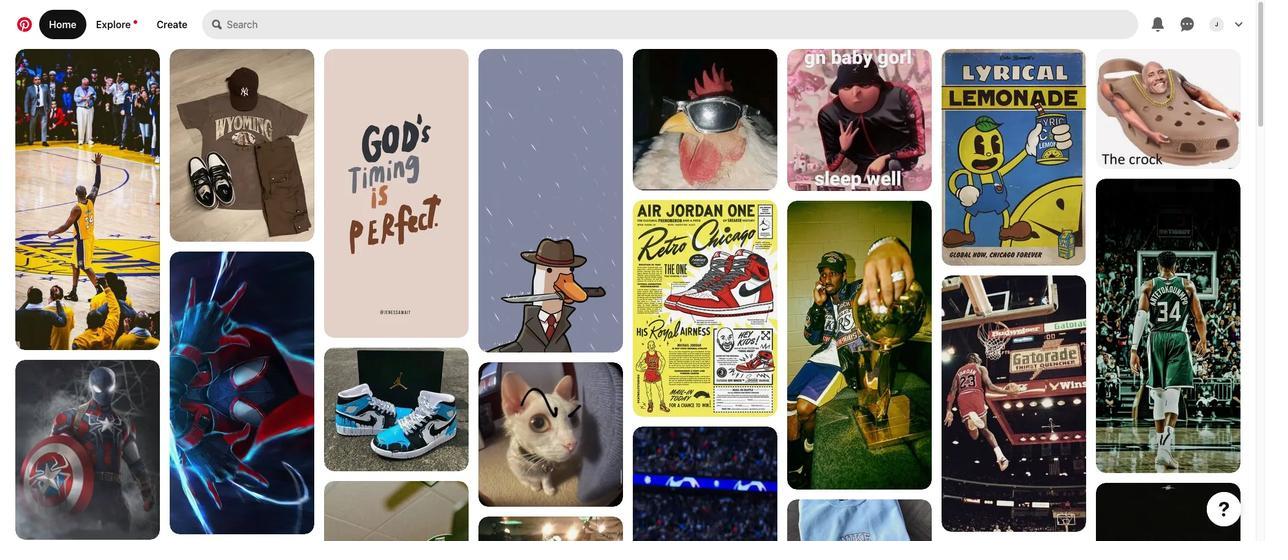 Task type: locate. For each thing, give the bounding box(es) containing it.
create link
[[147, 10, 197, 39]]

this contains an image of: lyrical lemonade by karalang fk | graphic poster, album artwork cover art, graphic design posters image
[[942, 49, 1086, 266]]

explore link
[[86, 10, 147, 39]]

from hardwood to hollywood: best nba documentaries 2023 - journey from the basketball court to the silver screen as we showcase the documentaries that translate the drama and passion of the game. click now to explore! image
[[324, 482, 469, 542]]

list
[[0, 49, 1256, 542]]

high quality captain spider stl file 3d printable  hq.  it is very cool.. i guarantee 100% quality and satisfaction with the table. you will be pleased. model is cut and keyed and ready for 3d printing purposes. files are sent in digital form. after purchasing, send a message with a link to download from the cloud. copy the sent link and paste the link into your file. after downloading the file to disk (which will be in zip/rar format), unzip the zip file and you will have a complete stl to prin image
[[15, 360, 160, 541]]

home link
[[39, 10, 86, 39]]

this contains an image of: image
[[1096, 49, 1241, 169], [787, 201, 932, 490], [324, 348, 469, 472]]

create
[[157, 19, 188, 30]]

this contains an image of: strange harbors | film review: spider-man: into the spider-verse image
[[170, 252, 314, 535]]

this contains an image of: duck wallpaper image
[[478, 49, 623, 404]]



Task type: describe. For each thing, give the bounding box(es) containing it.
product details includes shipping bags, dustbag sleeper, care manual, booklet, tag. image
[[787, 500, 932, 542]]

this contains an image of: juan 👍🏻 | funny animal photos, funny animals, really funny pictures image
[[633, 49, 777, 191]]

0 horizontal spatial this contains an image of: image
[[324, 348, 469, 472]]

notifications image
[[133, 20, 137, 24]]

this contains an image of: denim1001 image
[[942, 276, 1086, 532]]

this contains an image of: poster for my favorite jordan 1. inspired by comic book ads from the 50s. image
[[633, 200, 777, 417]]

this contains an image of: what was that again image
[[478, 363, 623, 508]]

jacob simon image
[[1209, 17, 1224, 32]]

this contains an image of: gru saying gn to you image
[[787, 49, 932, 191]]

search icon image
[[212, 20, 222, 29]]

like and subscribe image
[[633, 427, 777, 542]]

1 horizontal spatial this contains an image of: image
[[787, 201, 932, 490]]

2 horizontal spatial this contains an image of: image
[[1096, 49, 1241, 169]]

this contains an image of: giannis antetokounmpo milwaukee bucks hd wallpaper nba 34 image
[[1096, 179, 1241, 474]]

home
[[49, 19, 76, 30]]

this contains an image of: god's timing is perfect. image
[[324, 49, 469, 338]]

this contains an image of: unisex inspo image
[[170, 49, 314, 242]]

Search text field
[[227, 10, 1138, 39]]

this contains an image of: ja morant image
[[1096, 483, 1241, 542]]

explore
[[96, 19, 131, 30]]

this contains an image of: michael jordan aesthetic wallpaper image
[[478, 517, 623, 542]]

this contains an image of: kobe bryant image
[[15, 49, 160, 350]]



Task type: vqa. For each thing, say whether or not it's contained in the screenshot.
Palm Trees Wallpaper
no



